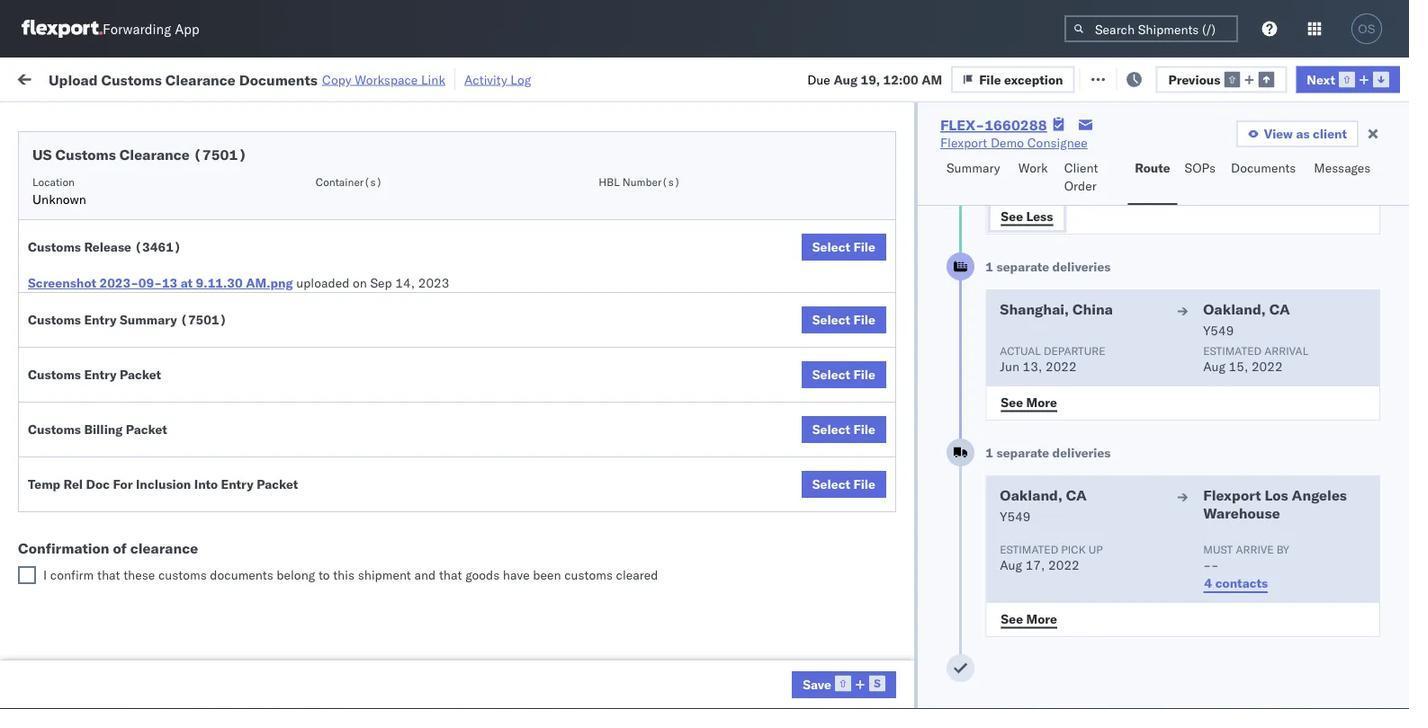Task type: locate. For each thing, give the bounding box(es) containing it.
dec for 23,
[[374, 497, 397, 513]]

1 vertical spatial entry
[[84, 367, 117, 383]]

ca for confirm pickup from los angeles, ca link
[[41, 505, 58, 521]]

schedule down confirmation
[[41, 566, 95, 582]]

1 vertical spatial summary
[[120, 312, 177, 328]]

2023 right 14,
[[418, 275, 449, 291]]

ocean fcl for 1st schedule delivery appointment "button" from the bottom of the page
[[551, 458, 614, 473]]

5 4, from the top
[[409, 339, 421, 355]]

1 horizontal spatial consignee
[[1027, 135, 1088, 151]]

2 vertical spatial documents
[[41, 386, 106, 402]]

at right the 13
[[181, 275, 193, 291]]

lhuu7894563, uetu5238478 up warehouse on the bottom right of the page
[[1109, 457, 1292, 473]]

packet
[[120, 367, 161, 383], [126, 422, 167, 438], [257, 477, 298, 493]]

1 horizontal spatial estimated
[[1203, 344, 1262, 358]]

confirm inside confirm delivery link
[[41, 536, 87, 552]]

pickup down the customs entry summary (7501) at left top
[[98, 329, 137, 345]]

1 vertical spatial aug
[[1203, 359, 1226, 375]]

consignee up the client
[[1027, 135, 1088, 151]]

2 account from the top
[[877, 656, 925, 671]]

1 horizontal spatial y549
[[1203, 323, 1234, 339]]

confirm pickup from los angeles, ca link
[[41, 486, 256, 522]]

summary down demo
[[947, 160, 1000, 176]]

2 1 separate deliveries from the top
[[986, 445, 1111, 461]]

13
[[162, 275, 178, 291]]

0 horizontal spatial consignee
[[868, 576, 928, 592]]

3 appointment from the top
[[147, 457, 221, 472]]

9 schedule from the top
[[41, 646, 95, 661]]

save button
[[792, 672, 896, 699]]

13,
[[1023, 359, 1042, 375], [408, 458, 428, 473]]

2 appointment from the top
[[147, 298, 221, 314]]

maeu9736123
[[1226, 576, 1317, 592]]

view as client
[[1264, 126, 1347, 142]]

by
[[1277, 543, 1289, 557]]

clearance down the customs entry summary (7501) at left top
[[139, 368, 197, 384]]

schedule delivery appointment link up for at the bottom left of the page
[[41, 456, 221, 474]]

pickup right rel
[[91, 487, 129, 503]]

pst, for 11:59 pm pst, jan 12, 2023
[[351, 576, 378, 592]]

select file button for customs billing packet
[[802, 417, 886, 444]]

2 confirm from the top
[[41, 536, 87, 552]]

more for oakland, ca
[[1026, 611, 1057, 627]]

see more down jun
[[1001, 395, 1057, 410]]

1 vertical spatial integration test account - karl lagerfeld
[[785, 656, 1019, 671]]

upload up by:
[[49, 70, 98, 88]]

packet up '4:00'
[[257, 477, 298, 493]]

11:00
[[290, 378, 325, 394]]

3 schedule delivery appointment button from the top
[[41, 456, 221, 476]]

los inside flexport los angeles warehouse
[[1265, 487, 1288, 505]]

from inside schedule pickup from rotterdam, netherlands
[[140, 646, 166, 661]]

0 vertical spatial at
[[357, 70, 368, 85]]

delivery for 1st schedule delivery appointment "button" from the bottom of the page
[[98, 457, 144, 472]]

2 11:59 from the top
[[290, 220, 325, 236]]

work
[[195, 70, 227, 85], [1018, 160, 1048, 176]]

2023 for 8:30 pm pst, jan 23, 2023
[[419, 656, 451, 671]]

documents down view
[[1231, 160, 1296, 176]]

delivery inside button
[[91, 536, 137, 552]]

4 select file from the top
[[812, 422, 875, 438]]

clearance down the "app"
[[165, 70, 236, 88]]

1 horizontal spatial documents
[[239, 70, 318, 88]]

customs down "clearance"
[[158, 568, 207, 584]]

4 lhuu7894563, from the top
[[1109, 536, 1201, 552]]

3 lhuu7894563, uetu5238478 from the top
[[1109, 497, 1292, 512]]

2022
[[424, 180, 455, 196], [424, 220, 455, 236], [424, 260, 455, 275], [424, 299, 455, 315], [424, 339, 455, 355], [1046, 359, 1077, 375], [1252, 359, 1283, 375], [423, 378, 454, 394], [431, 458, 462, 473], [423, 497, 454, 513], [1048, 558, 1080, 574]]

pm for first schedule pickup from los angeles, ca button from the bottom
[[328, 576, 348, 592]]

2 vertical spatial clearance
[[139, 368, 197, 384]]

5 schedule pickup from los angeles, ca button from the top
[[41, 566, 256, 603]]

schedule delivery appointment button down 2023-
[[41, 297, 221, 317]]

pickup up release
[[98, 210, 137, 226]]

workitem button
[[11, 143, 261, 161]]

numbers down container
[[1109, 154, 1153, 168]]

0 vertical spatial flexport
[[940, 135, 987, 151]]

0 vertical spatial 13,
[[1023, 359, 1042, 375]]

ca down "i"
[[41, 584, 58, 600]]

2 vertical spatial 2023
[[419, 656, 451, 671]]

test123456 for schedule pickup from los angeles, ca link for fifth schedule pickup from los angeles, ca button from the bottom of the page
[[1226, 220, 1301, 236]]

ocean fcl for 3rd schedule pickup from los angeles, ca button from the bottom
[[551, 339, 614, 355]]

flex-
[[940, 116, 985, 134], [993, 180, 1032, 196], [993, 220, 1032, 236], [993, 260, 1032, 275], [993, 299, 1032, 315], [993, 339, 1032, 355], [993, 378, 1032, 394], [993, 418, 1032, 434], [993, 458, 1032, 473], [993, 497, 1032, 513], [993, 537, 1032, 552], [993, 616, 1032, 632]]

4 abcdefg78456546 from the top
[[1226, 537, 1347, 552]]

nov
[[382, 180, 406, 196], [382, 220, 406, 236], [382, 260, 406, 275], [382, 299, 406, 315], [382, 339, 406, 355], [381, 378, 405, 394]]

integration up save
[[785, 656, 847, 671]]

ocean fcl for first schedule pickup from los angeles, ca button from the bottom
[[551, 576, 614, 592]]

0 vertical spatial integration
[[785, 616, 847, 632]]

see more for oakland, ca
[[1001, 611, 1057, 627]]

flex-1846748 up "shanghai,"
[[993, 260, 1087, 275]]

2 vertical spatial schedule delivery appointment
[[41, 457, 221, 472]]

4 ceau7522281, hlxu6269489, hlxu8034992 from the top
[[1109, 338, 1388, 354]]

0 vertical spatial lagerfeld
[[965, 616, 1019, 632]]

test123456 down estimated arrival aug 15, 2022
[[1226, 378, 1301, 394]]

account down bookings test consignee
[[877, 616, 925, 632]]

schedule delivery appointment down 2023-
[[41, 298, 221, 314]]

1 pdt, from the top
[[351, 180, 379, 196]]

0 vertical spatial y549
[[1203, 323, 1234, 339]]

4 select file button from the top
[[802, 417, 886, 444]]

0 horizontal spatial at
[[181, 275, 193, 291]]

1 vertical spatial schedule delivery appointment
[[41, 298, 221, 314]]

0 vertical spatial see more
[[1001, 395, 1057, 410]]

1 vertical spatial upload
[[41, 368, 82, 384]]

1 1 separate deliveries from the top
[[986, 259, 1111, 275]]

angeles, inside confirm pickup from los angeles, ca
[[186, 487, 235, 503]]

3 11:59 from the top
[[290, 260, 325, 275]]

summary inside button
[[947, 160, 1000, 176]]

2 schedule delivery appointment link from the top
[[41, 297, 221, 315]]

2 see more from the top
[[1001, 611, 1057, 627]]

clearance
[[130, 540, 198, 558]]

1846748 down actual departure jun 13, 2022
[[1032, 378, 1087, 394]]

23, for dec
[[400, 497, 420, 513]]

see for oakland, ca
[[1001, 611, 1023, 627]]

messages button
[[1307, 152, 1380, 205]]

1 vertical spatial deliveries
[[1052, 445, 1111, 461]]

0 vertical spatial oakland,
[[1203, 301, 1266, 319]]

1 vertical spatial flexport
[[1203, 487, 1261, 505]]

file for customs entry packet
[[853, 367, 875, 383]]

3 test123456 from the top
[[1226, 339, 1301, 355]]

schedule for fourth schedule pickup from los angeles, ca button from the top of the page
[[41, 408, 95, 424]]

0 vertical spatial integration test account - karl lagerfeld
[[785, 616, 1019, 632]]

documents inside documents 'button'
[[1231, 160, 1296, 176]]

13, down actual
[[1023, 359, 1042, 375]]

ca up temp
[[41, 426, 58, 442]]

client order button
[[1057, 152, 1128, 205]]

separate
[[997, 259, 1049, 275], [997, 445, 1049, 461]]

customs
[[158, 568, 207, 584], [564, 568, 613, 584]]

aug left 19,
[[834, 71, 858, 87]]

china
[[1073, 301, 1113, 319]]

1 lhuu7894563, from the top
[[1109, 418, 1201, 433]]

0 vertical spatial separate
[[997, 259, 1049, 275]]

13, inside actual departure jun 13, 2022
[[1023, 359, 1042, 375]]

4 hlxu6269489, from the top
[[1204, 338, 1296, 354]]

1 horizontal spatial summary
[[947, 160, 1000, 176]]

ca inside confirm pickup from los angeles, ca
[[41, 505, 58, 521]]

schedule for second schedule delivery appointment "button" from the bottom of the page
[[41, 298, 95, 314]]

rotterdam,
[[170, 646, 234, 661]]

flex-1846748 button
[[965, 176, 1090, 201], [965, 176, 1090, 201], [965, 216, 1090, 241], [965, 216, 1090, 241], [965, 255, 1090, 280], [965, 255, 1090, 280], [965, 295, 1090, 320], [965, 295, 1090, 320], [965, 334, 1090, 359], [965, 334, 1090, 359], [965, 374, 1090, 399], [965, 374, 1090, 399]]

1846748 for 'upload customs clearance documents' button
[[1032, 378, 1087, 394]]

ca for schedule pickup from los angeles, ca link for fifth schedule pickup from los angeles, ca button from the bottom of the page
[[41, 228, 58, 244]]

select file for customs release (3461)
[[812, 239, 875, 255]]

None checkbox
[[18, 567, 36, 585]]

3 schedule pickup from los angeles, ca button from the top
[[41, 328, 256, 366]]

4, for fourth schedule pickup from los angeles, ca button from the bottom's schedule pickup from los angeles, ca link
[[409, 260, 421, 275]]

0 vertical spatial see
[[1001, 208, 1023, 224]]

1 horizontal spatial work
[[1018, 160, 1048, 176]]

pst, right to
[[351, 576, 378, 592]]

release
[[84, 239, 131, 255]]

screenshot
[[28, 275, 96, 291]]

0 horizontal spatial work
[[195, 70, 227, 85]]

lhuu7894563, uetu5238478 up 4
[[1109, 536, 1292, 552]]

dec for 13,
[[381, 458, 405, 473]]

more down actual departure jun 13, 2022
[[1026, 395, 1057, 410]]

0 vertical spatial 1
[[986, 259, 993, 275]]

0 vertical spatial estimated
[[1203, 344, 1262, 358]]

schedule delivery appointment link down the us customs clearance (7501)
[[41, 179, 221, 197]]

1 vertical spatial separate
[[997, 445, 1049, 461]]

ca for schedule pickup from los angeles, ca link associated with fourth schedule pickup from los angeles, ca button from the top of the page
[[41, 426, 58, 442]]

pst, down the 11:59 pm pst, dec 13, 2022
[[343, 497, 370, 513]]

select file button for customs entry summary (7501)
[[802, 307, 886, 334]]

i confirm that these customs documents belong to this shipment and that goods have been customs cleared
[[43, 568, 658, 584]]

4 schedule from the top
[[41, 298, 95, 314]]

ocean fcl for fifth schedule pickup from los angeles, ca button from the bottom of the page
[[551, 220, 614, 236]]

8:30 pm pst, jan 23, 2023
[[290, 656, 451, 671]]

4 uetu5238478 from the top
[[1205, 536, 1292, 552]]

0 vertical spatial documents
[[239, 70, 318, 88]]

schedule up rel
[[41, 457, 95, 472]]

9 resize handle column header from the left
[[1377, 139, 1398, 710]]

0 vertical spatial karl
[[939, 616, 962, 632]]

select for temp rel doc for inclusion into entry packet
[[812, 477, 850, 493]]

jun
[[1000, 359, 1019, 375]]

4 schedule pickup from los angeles, ca button from the top
[[41, 407, 256, 445]]

1 1 from the top
[[986, 259, 993, 275]]

work right import
[[195, 70, 227, 85]]

for
[[113, 477, 133, 493]]

lagerfeld left the 2130387
[[965, 616, 1019, 632]]

1 vertical spatial work
[[1018, 160, 1048, 176]]

1 test123456 from the top
[[1226, 220, 1301, 236]]

2 hlxu8034992 from the top
[[1300, 259, 1388, 275]]

appointment up inclusion
[[147, 457, 221, 472]]

aug
[[834, 71, 858, 87], [1203, 359, 1226, 375], [1000, 558, 1022, 574]]

documents
[[239, 70, 318, 88], [1231, 160, 1296, 176], [41, 386, 106, 402]]

confirm up confirmation
[[41, 487, 87, 503]]

uetu5238478 up the arrive at the right
[[1205, 497, 1292, 512]]

2022 inside estimated arrival aug 15, 2022
[[1252, 359, 1283, 375]]

schedule pickup from los angeles, ca link for 3rd schedule pickup from los angeles, ca button from the bottom
[[41, 328, 256, 364]]

abcdefg78456546 up flexport los angeles warehouse
[[1226, 458, 1347, 473]]

work down flexport demo consignee link
[[1018, 160, 1048, 176]]

4, for schedule pickup from los angeles, ca link for fifth schedule pickup from los angeles, ca button from the bottom of the page
[[409, 220, 421, 236]]

2 schedule pickup from los angeles, ca link from the top
[[41, 249, 256, 285]]

flex id
[[965, 147, 999, 161]]

customs inside upload customs clearance documents
[[86, 368, 136, 384]]

(7501) down upload customs clearance documents copy workspace link
[[193, 146, 247, 164]]

2 deliveries from the top
[[1052, 445, 1111, 461]]

pst, for 4:00 pm pst, dec 23, 2022
[[343, 497, 370, 513]]

schedule pickup from los angeles, ca link for fifth schedule pickup from los angeles, ca button from the bottom of the page
[[41, 209, 256, 245]]

upload for upload customs clearance documents
[[41, 368, 82, 384]]

1846748 down shanghai, china
[[1032, 339, 1087, 355]]

oakland, ca y549
[[1203, 301, 1290, 339], [1000, 487, 1087, 525]]

flex-1846748 down actual departure jun 13, 2022
[[993, 378, 1087, 394]]

1 vertical spatial confirm
[[41, 536, 87, 552]]

more
[[1026, 395, 1057, 410], [1026, 611, 1057, 627]]

app
[[175, 20, 199, 37]]

track
[[458, 70, 487, 85]]

pickup for first schedule pickup from los angeles, ca button from the bottom
[[98, 566, 137, 582]]

2 horizontal spatial documents
[[1231, 160, 1296, 176]]

confirm pickup from los angeles, ca button
[[41, 486, 256, 524]]

see down jun
[[1001, 395, 1023, 410]]

3 ocean fcl from the top
[[551, 339, 614, 355]]

confirm up 'confirm'
[[41, 536, 87, 552]]

pickup for 3rd schedule pickup from los angeles, ca button from the bottom
[[98, 329, 137, 345]]

4 1846748 from the top
[[1032, 299, 1087, 315]]

pst, up the 4:00 pm pst, dec 23, 2022
[[351, 458, 378, 473]]

appointment for 1st schedule delivery appointment "button" from the top
[[147, 180, 221, 195]]

7 ocean fcl from the top
[[551, 576, 614, 592]]

4 lhuu7894563, uetu5238478 from the top
[[1109, 536, 1292, 552]]

5 select file from the top
[[812, 477, 875, 493]]

1 vertical spatial 1 separate deliveries
[[986, 445, 1111, 461]]

2023
[[418, 275, 449, 291], [427, 576, 458, 592], [419, 656, 451, 671]]

due aug 19, 12:00 am
[[807, 71, 942, 87]]

estimated up 17,
[[1000, 543, 1058, 557]]

copy
[[322, 72, 351, 87]]

flexport inside flexport demo consignee link
[[940, 135, 987, 151]]

(7501) for customs entry summary (7501)
[[180, 312, 227, 328]]

ca up the customs entry packet
[[41, 347, 58, 363]]

batch action button
[[1281, 64, 1399, 91]]

0 vertical spatial confirm
[[41, 487, 87, 503]]

1 schedule pickup from los angeles, ca link from the top
[[41, 209, 256, 245]]

0 vertical spatial appointment
[[147, 180, 221, 195]]

flexport left id
[[940, 135, 987, 151]]

1 horizontal spatial 13,
[[1023, 359, 1042, 375]]

upload inside upload customs clearance documents
[[41, 368, 82, 384]]

that down confirmation of clearance
[[97, 568, 120, 584]]

temp rel doc for inclusion into entry packet
[[28, 477, 298, 493]]

3 select from the top
[[812, 367, 850, 383]]

1 vertical spatial jan
[[374, 656, 394, 671]]

2 see more button from the top
[[990, 606, 1068, 633]]

documents for upload customs clearance documents copy workspace link
[[239, 70, 318, 88]]

estimated inside estimated arrival aug 15, 2022
[[1203, 344, 1262, 358]]

0 vertical spatial dec
[[381, 458, 405, 473]]

separate for oakland, ca
[[997, 445, 1049, 461]]

1 vertical spatial see more button
[[990, 606, 1068, 633]]

lhuu7894563, uetu5238478
[[1109, 418, 1292, 433], [1109, 457, 1292, 473], [1109, 497, 1292, 512], [1109, 536, 1292, 552]]

2 vertical spatial schedule delivery appointment link
[[41, 456, 221, 474]]

previous button
[[1156, 66, 1287, 93]]

1 vertical spatial 1
[[986, 445, 993, 461]]

0 vertical spatial entry
[[84, 312, 117, 328]]

confirm inside confirm pickup from los angeles, ca
[[41, 487, 87, 503]]

flex-1846748 up jun
[[993, 339, 1087, 355]]

see left less
[[1001, 208, 1023, 224]]

select file for temp rel doc for inclusion into entry packet
[[812, 477, 875, 493]]

dec down the 11:59 pm pst, dec 13, 2022
[[374, 497, 397, 513]]

contacts
[[1215, 576, 1268, 592]]

work inside "button"
[[195, 70, 227, 85]]

pickup up 2023-
[[98, 250, 137, 265]]

1846748 down the client
[[1032, 180, 1087, 196]]

1 vertical spatial oakland, ca y549
[[1000, 487, 1087, 525]]

2130387
[[1032, 616, 1087, 632]]

aug left 17,
[[1000, 558, 1022, 574]]

11:59 for fourth schedule pickup from los angeles, ca button from the bottom
[[290, 260, 325, 275]]

clearance inside upload customs clearance documents
[[139, 368, 197, 384]]

3 4, from the top
[[409, 260, 421, 275]]

schedule inside schedule pickup from rotterdam, netherlands
[[41, 646, 95, 661]]

1 vertical spatial schedule delivery appointment button
[[41, 297, 221, 317]]

see more button down jun
[[990, 390, 1068, 417]]

0 horizontal spatial that
[[97, 568, 120, 584]]

0 horizontal spatial y549
[[1000, 509, 1031, 525]]

0 horizontal spatial summary
[[120, 312, 177, 328]]

schedule delivery appointment link down 2023-
[[41, 297, 221, 315]]

3 hlxu6269489, from the top
[[1204, 299, 1296, 314]]

activity log
[[464, 72, 531, 87]]

pickup inside schedule pickup from rotterdam, netherlands
[[98, 646, 137, 661]]

0 vertical spatial schedule delivery appointment
[[41, 180, 221, 195]]

route button
[[1128, 152, 1177, 205]]

ca down the unknown
[[41, 228, 58, 244]]

estimated up '15,'
[[1203, 344, 1262, 358]]

1 vertical spatial on
[[353, 275, 367, 291]]

pm for confirm pickup from los angeles, ca button
[[320, 497, 340, 513]]

0 vertical spatial 1 separate deliveries
[[986, 259, 1111, 275]]

0 vertical spatial (7501)
[[193, 146, 247, 164]]

los inside confirm pickup from los angeles, ca
[[162, 487, 183, 503]]

0 horizontal spatial flexport
[[940, 135, 987, 151]]

pm for 'upload customs clearance documents' button
[[328, 378, 348, 394]]

numbers for mbl/mawb numbers
[[1291, 147, 1336, 161]]

0 horizontal spatial oakland, ca y549
[[1000, 487, 1087, 525]]

numbers down view as client
[[1291, 147, 1336, 161]]

0 vertical spatial summary
[[947, 160, 1000, 176]]

los left angeles at bottom right
[[1265, 487, 1288, 505]]

11:59 for 3rd schedule pickup from los angeles, ca button from the bottom
[[290, 339, 325, 355]]

1 vertical spatial integration
[[785, 656, 847, 671]]

documents inside upload customs clearance documents
[[41, 386, 106, 402]]

0 vertical spatial on
[[440, 70, 454, 85]]

0 horizontal spatial 13,
[[408, 458, 428, 473]]

at left the "risk" at top
[[357, 70, 368, 85]]

1 vertical spatial estimated
[[1000, 543, 1058, 557]]

pickup up netherlands
[[98, 646, 137, 661]]

consignee right bookings
[[868, 576, 928, 592]]

2 select from the top
[[812, 312, 850, 328]]

1 vertical spatial lagerfeld
[[965, 656, 1019, 671]]

ocean fcl for schedule pickup from rotterdam, netherlands button
[[551, 656, 614, 671]]

uploaded
[[296, 275, 349, 291]]

2 vertical spatial see
[[1001, 611, 1023, 627]]

select
[[812, 239, 850, 255], [812, 312, 850, 328], [812, 367, 850, 383], [812, 422, 850, 438], [812, 477, 850, 493]]

1846748 for fifth schedule pickup from los angeles, ca button from the bottom of the page
[[1032, 220, 1087, 236]]

integration down bookings
[[785, 616, 847, 632]]

into
[[194, 477, 218, 493]]

1 select file button from the top
[[802, 234, 886, 261]]

documents down the customs entry packet
[[41, 386, 106, 402]]

1846748
[[1032, 180, 1087, 196], [1032, 220, 1087, 236], [1032, 260, 1087, 275], [1032, 299, 1087, 315], [1032, 339, 1087, 355], [1032, 378, 1087, 394]]

2 1 from the top
[[986, 445, 993, 461]]

resize handle column header
[[257, 139, 279, 710], [457, 139, 479, 710], [520, 139, 542, 710], [637, 139, 659, 710], [754, 139, 776, 710], [934, 139, 956, 710], [1078, 139, 1100, 710], [1195, 139, 1217, 710], [1377, 139, 1398, 710]]

file exception up 1660288
[[979, 71, 1063, 87]]

1 vertical spatial see more
[[1001, 611, 1057, 627]]

consignee for bookings test consignee
[[868, 576, 928, 592]]

activity log button
[[464, 68, 531, 90]]

entry for summary
[[84, 312, 117, 328]]

2 ceau7522281, from the top
[[1109, 259, 1201, 275]]

0 vertical spatial clearance
[[165, 70, 236, 88]]

pickup down of
[[98, 566, 137, 582]]

1 vertical spatial y549
[[1000, 509, 1031, 525]]

on
[[440, 70, 454, 85], [353, 275, 367, 291]]

batch
[[1309, 70, 1344, 85]]

entry up 'customs billing packet'
[[84, 367, 117, 383]]

y549 up '15,'
[[1203, 323, 1234, 339]]

2 ceau7522281, hlxu6269489, hlxu8034992 from the top
[[1109, 259, 1388, 275]]

0 horizontal spatial customs
[[158, 568, 207, 584]]

flexport up must
[[1203, 487, 1261, 505]]

separate for shanghai, china
[[997, 259, 1049, 275]]

1 horizontal spatial exception
[[1128, 70, 1187, 85]]

select for customs entry summary (7501)
[[812, 312, 850, 328]]

packet right the billing
[[126, 422, 167, 438]]

8:30
[[290, 656, 317, 671]]

1 vertical spatial appointment
[[147, 298, 221, 314]]

file for customs entry summary (7501)
[[853, 312, 875, 328]]

pickup for fourth schedule pickup from los angeles, ca button from the top of the page
[[98, 408, 137, 424]]

1 vertical spatial dec
[[374, 497, 397, 513]]

1 vertical spatial oakland,
[[1000, 487, 1063, 505]]

0 vertical spatial see more button
[[990, 390, 1068, 417]]

oakland, ca y549 up the estimated pick up aug 17, 2022
[[1000, 487, 1087, 525]]

see more button for oakland, ca
[[990, 606, 1068, 633]]

1 vertical spatial packet
[[126, 422, 167, 438]]

flex-1846748 up less
[[993, 180, 1087, 196]]

5 1846748 from the top
[[1032, 339, 1087, 355]]

0 horizontal spatial estimated
[[1000, 543, 1058, 557]]

6 1846748 from the top
[[1032, 378, 1087, 394]]

jan left 12,
[[381, 576, 401, 592]]

test123456 for upload customs clearance documents link
[[1226, 378, 1301, 394]]

pickup inside confirm pickup from los angeles, ca
[[91, 487, 129, 503]]

us customs clearance (7501)
[[32, 146, 247, 164]]

estimated inside the estimated pick up aug 17, 2022
[[1000, 543, 1058, 557]]

clearance down import
[[120, 146, 190, 164]]

angeles
[[1292, 487, 1347, 505]]

billing
[[84, 422, 123, 438]]

ocean fcl for confirm pickup from los angeles, ca button
[[551, 497, 614, 513]]

flex-1846748 down the work button
[[993, 220, 1087, 236]]

4 hlxu8034992 from the top
[[1300, 338, 1388, 354]]

aug left '15,'
[[1203, 359, 1226, 375]]

2 integration from the top
[[785, 656, 847, 671]]

13, up the 4:00 pm pst, dec 23, 2022
[[408, 458, 428, 473]]

delivery for confirm delivery button
[[91, 536, 137, 552]]

select file for customs entry packet
[[812, 367, 875, 383]]

angeles, for first schedule pickup from los angeles, ca button from the bottom's schedule pickup from los angeles, ca link
[[193, 566, 243, 582]]

activity
[[464, 72, 507, 87]]

1 ceau7522281, from the top
[[1109, 220, 1201, 235]]

flex-1846748 up actual
[[993, 299, 1087, 315]]

1 horizontal spatial aug
[[1000, 558, 1022, 574]]

1 horizontal spatial customs
[[564, 568, 613, 584]]

inclusion
[[136, 477, 191, 493]]

sops button
[[1177, 152, 1224, 205]]

5 11:59 pm pdt, nov 4, 2022 from the top
[[290, 339, 455, 355]]

1 vertical spatial documents
[[1231, 160, 1296, 176]]

clearance for upload customs clearance documents copy workspace link
[[165, 70, 236, 88]]

hlxu6269489,
[[1204, 220, 1296, 235], [1204, 259, 1296, 275], [1204, 299, 1296, 314], [1204, 338, 1296, 354], [1204, 378, 1296, 394]]

1 lagerfeld from the top
[[965, 616, 1019, 632]]

1 separate deliveries for shanghai, china
[[986, 259, 1111, 275]]

4 test123456 from the top
[[1226, 378, 1301, 394]]

entry right into
[[221, 477, 253, 493]]

1 vertical spatial see
[[1001, 395, 1023, 410]]

more down 17,
[[1026, 611, 1057, 627]]

flexport los angeles warehouse
[[1203, 487, 1347, 523]]

estimated for aug
[[1000, 543, 1058, 557]]

pst, for 11:00 pm pst, nov 8, 2022
[[351, 378, 378, 394]]

from inside confirm pickup from los angeles, ca
[[133, 487, 159, 503]]

schedule down the workitem
[[41, 180, 95, 195]]

customs right been in the left of the page
[[564, 568, 613, 584]]

separate up "shanghai,"
[[997, 259, 1049, 275]]

confirm for confirm pickup from los angeles, ca
[[41, 487, 87, 503]]

packet for customs billing packet
[[126, 422, 167, 438]]

less
[[1026, 208, 1053, 224]]

exception down search shipments (/) text box
[[1128, 70, 1187, 85]]

file exception button
[[1075, 64, 1198, 91], [1075, 64, 1198, 91], [951, 66, 1075, 93], [951, 66, 1075, 93]]

flexport. image
[[22, 20, 103, 38]]

0 vertical spatial consignee
[[1027, 135, 1088, 151]]

my
[[18, 65, 47, 90]]

pm for 3rd schedule pickup from los angeles, ca button from the bottom
[[328, 339, 348, 355]]

1846748 for 3rd schedule pickup from los angeles, ca button from the bottom
[[1032, 339, 1087, 355]]

1 that from the left
[[97, 568, 120, 584]]

arrival
[[1264, 344, 1309, 358]]

0 vertical spatial packet
[[120, 367, 161, 383]]

2022 inside actual departure jun 13, 2022
[[1046, 359, 1077, 375]]

2 select file from the top
[[812, 312, 875, 328]]

jan for 12,
[[381, 576, 401, 592]]

test
[[747, 180, 771, 196], [747, 220, 771, 236], [864, 220, 888, 236], [864, 260, 888, 275], [864, 299, 888, 315], [747, 339, 771, 355], [864, 339, 888, 355], [747, 378, 771, 394], [864, 378, 888, 394], [864, 418, 888, 434], [747, 458, 771, 473], [864, 458, 888, 473], [747, 497, 771, 513], [864, 497, 888, 513], [841, 576, 864, 592], [850, 616, 874, 632], [850, 656, 874, 671]]

select file
[[812, 239, 875, 255], [812, 312, 875, 328], [812, 367, 875, 383], [812, 422, 875, 438], [812, 477, 875, 493]]

flexport inside flexport los angeles warehouse
[[1203, 487, 1261, 505]]

schedule pickup from rotterdam, netherlands
[[41, 646, 234, 679]]

1 integration test account - karl lagerfeld from the top
[[785, 616, 1019, 632]]

0 vertical spatial 2023
[[418, 275, 449, 291]]

2 schedule pickup from los angeles, ca button from the top
[[41, 249, 256, 287]]

4, up 14,
[[409, 220, 421, 236]]

4 select from the top
[[812, 422, 850, 438]]

numbers inside container numbers
[[1109, 154, 1153, 168]]

3 select file from the top
[[812, 367, 875, 383]]

uetu5238478 down '15,'
[[1205, 418, 1292, 433]]

that right the and
[[439, 568, 462, 584]]

0 vertical spatial aug
[[834, 71, 858, 87]]

1846748 for fourth schedule pickup from los angeles, ca button from the bottom
[[1032, 260, 1087, 275]]

1 1889466 from the top
[[1032, 418, 1087, 434]]

container numbers button
[[1100, 136, 1199, 168]]

summary down 09-
[[120, 312, 177, 328]]

estimated for 15,
[[1203, 344, 1262, 358]]

upload up 'customs billing packet'
[[41, 368, 82, 384]]

pst,
[[351, 378, 378, 394], [351, 458, 378, 473], [343, 497, 370, 513], [351, 576, 378, 592], [343, 656, 370, 671]]

angeles, for confirm pickup from los angeles, ca link
[[186, 487, 235, 503]]

1 vertical spatial consignee
[[868, 576, 928, 592]]

packet for customs entry packet
[[120, 367, 161, 383]]

pickup for fifth schedule pickup from los angeles, ca button from the bottom of the page
[[98, 210, 137, 226]]

lhuu7894563, uetu5238478 down '15,'
[[1109, 418, 1292, 433]]

1 deliveries from the top
[[1052, 259, 1111, 275]]

y549 up 17,
[[1000, 509, 1031, 525]]

2 4, from the top
[[409, 220, 421, 236]]

1 vertical spatial clearance
[[120, 146, 190, 164]]

1 vertical spatial at
[[181, 275, 193, 291]]

Search Shipments (/) text field
[[1064, 15, 1238, 42]]

0 vertical spatial jan
[[381, 576, 401, 592]]

1 4, from the top
[[409, 180, 421, 196]]

1 horizontal spatial that
[[439, 568, 462, 584]]

oakland, up estimated arrival aug 15, 2022
[[1203, 301, 1266, 319]]

1 schedule delivery appointment link from the top
[[41, 179, 221, 197]]

schedule down the customs entry packet
[[41, 408, 95, 424]]

been
[[533, 568, 561, 584]]



Task type: describe. For each thing, give the bounding box(es) containing it.
appointment for 1st schedule delivery appointment "button" from the bottom of the page
[[147, 457, 221, 472]]

see more for shanghai, china
[[1001, 395, 1057, 410]]

documents
[[210, 568, 273, 584]]

2 11:59 pm pdt, nov 4, 2022 from the top
[[290, 220, 455, 236]]

los down the 13
[[170, 329, 190, 345]]

3 pdt, from the top
[[351, 260, 379, 275]]

rel
[[64, 477, 83, 493]]

11:00 pm pst, nov 8, 2022
[[290, 378, 454, 394]]

1 ceau7522281, hlxu6269489, hlxu8034992 from the top
[[1109, 220, 1388, 235]]

schedule pickup from los angeles, ca link for first schedule pickup from los angeles, ca button from the bottom
[[41, 566, 256, 602]]

file for customs release (3461)
[[853, 239, 875, 255]]

1 lhuu7894563, uetu5238478 from the top
[[1109, 418, 1292, 433]]

3 ceau7522281, hlxu6269489, hlxu8034992 from the top
[[1109, 299, 1388, 314]]

2022 inside the estimated pick up aug 17, 2022
[[1048, 558, 1080, 574]]

1 for oakland, ca
[[986, 445, 993, 461]]

test123456 for schedule pickup from los angeles, ca link related to 3rd schedule pickup from los angeles, ca button from the bottom
[[1226, 339, 1301, 355]]

2 lhuu7894563, from the top
[[1109, 457, 1201, 473]]

schedule pickup from rotterdam, netherlands button
[[41, 645, 256, 683]]

ca up pick
[[1066, 487, 1087, 505]]

4:00
[[290, 497, 317, 513]]

next button
[[1296, 66, 1400, 93]]

see less
[[1001, 208, 1053, 224]]

documents button
[[1224, 152, 1307, 205]]

work inside button
[[1018, 160, 1048, 176]]

1 horizontal spatial oakland,
[[1203, 301, 1266, 319]]

pick
[[1061, 543, 1086, 557]]

1 resize handle column header from the left
[[257, 139, 279, 710]]

2 1889466 from the top
[[1032, 458, 1087, 473]]

1 karl from the top
[[939, 616, 962, 632]]

0 vertical spatial oakland, ca y549
[[1203, 301, 1290, 339]]

1 schedule pickup from los angeles, ca button from the top
[[41, 209, 256, 247]]

hbl number(s)
[[599, 175, 680, 189]]

pst, for 8:30 pm pst, jan 23, 2023
[[343, 656, 370, 671]]

pst, for 11:59 pm pst, dec 13, 2022
[[351, 458, 378, 473]]

hbl
[[599, 175, 620, 189]]

pm for fourth schedule pickup from los angeles, ca button from the bottom
[[328, 260, 348, 275]]

customs release (3461)
[[28, 239, 181, 255]]

bookings
[[785, 576, 837, 592]]

action
[[1347, 70, 1387, 85]]

2 pdt, from the top
[[351, 220, 379, 236]]

1 uetu5238478 from the top
[[1205, 418, 1292, 433]]

unknown
[[32, 192, 86, 207]]

client
[[1064, 160, 1098, 176]]

file for temp rel doc for inclusion into entry packet
[[853, 477, 875, 493]]

2 integration test account - karl lagerfeld from the top
[[785, 656, 1019, 671]]

5 hlxu6269489, from the top
[[1204, 378, 1296, 394]]

i
[[43, 568, 47, 584]]

23, for jan
[[397, 656, 416, 671]]

customs up screenshot on the left of page
[[28, 239, 81, 255]]

appointment for second schedule delivery appointment "button" from the bottom of the page
[[147, 298, 221, 314]]

customs up 'customs billing packet'
[[28, 367, 81, 383]]

1 schedule delivery appointment button from the top
[[41, 179, 221, 198]]

6 flex-1846748 from the top
[[993, 378, 1087, 394]]

documents for upload customs clearance documents
[[41, 386, 106, 402]]

shanghai, china
[[1000, 301, 1113, 319]]

flex-1660288
[[940, 116, 1047, 134]]

entry for packet
[[84, 367, 117, 383]]

customs billing packet
[[28, 422, 167, 438]]

0 horizontal spatial oakland,
[[1000, 487, 1063, 505]]

2 resize handle column header from the left
[[457, 139, 479, 710]]

select for customs entry packet
[[812, 367, 850, 383]]

shanghai,
[[1000, 301, 1069, 319]]

ca for fourth schedule pickup from los angeles, ca button from the bottom's schedule pickup from los angeles, ca link
[[41, 268, 58, 283]]

delivery for 1st schedule delivery appointment "button" from the top
[[98, 180, 144, 195]]

3 schedule pickup from los angeles, ca from the top
[[41, 329, 243, 363]]

1 flex-1846748 from the top
[[993, 180, 1087, 196]]

schedule for fourth schedule pickup from los angeles, ca button from the bottom
[[41, 250, 95, 265]]

5 resize handle column header from the left
[[754, 139, 776, 710]]

consignee for flexport demo consignee
[[1027, 135, 1088, 151]]

2 schedule delivery appointment from the top
[[41, 298, 221, 314]]

1 account from the top
[[877, 616, 925, 632]]

flex-2130387
[[993, 616, 1087, 632]]

4 resize handle column header from the left
[[637, 139, 659, 710]]

message
[[241, 70, 292, 85]]

select file button for customs entry packet
[[802, 362, 886, 389]]

location unknown
[[32, 175, 86, 207]]

netherlands
[[41, 664, 112, 679]]

pm for schedule pickup from rotterdam, netherlands button
[[320, 656, 340, 671]]

4 pdt, from the top
[[351, 299, 379, 315]]

3 lhuu7894563, from the top
[[1109, 497, 1201, 512]]

7 fcl from the top
[[591, 576, 614, 592]]

upload for upload customs clearance documents copy workspace link
[[49, 70, 98, 88]]

schedule pickup from los angeles, ca link for fourth schedule pickup from los angeles, ca button from the top of the page
[[41, 407, 256, 443]]

1 schedule pickup from los angeles, ca from the top
[[41, 210, 243, 244]]

2 vertical spatial entry
[[221, 477, 253, 493]]

3 hlxu8034992 from the top
[[1300, 299, 1388, 314]]

ca up arrival
[[1269, 301, 1290, 319]]

los down "clearance"
[[170, 566, 190, 582]]

2 abcdefg78456546 from the top
[[1226, 458, 1347, 473]]

actions
[[1355, 147, 1392, 161]]

by:
[[65, 110, 82, 126]]

upload customs clearance documents copy workspace link
[[49, 70, 445, 88]]

1 ocean fcl from the top
[[551, 180, 614, 196]]

3 flex-1846748 from the top
[[993, 260, 1087, 275]]

19,
[[861, 71, 880, 87]]

warehouse
[[1203, 505, 1280, 523]]

9.11.30
[[196, 275, 243, 291]]

2 schedule delivery appointment button from the top
[[41, 297, 221, 317]]

actual
[[1000, 344, 1041, 358]]

ca for schedule pickup from los angeles, ca link related to 3rd schedule pickup from los angeles, ca button from the bottom
[[41, 347, 58, 363]]

4 4, from the top
[[409, 299, 421, 315]]

angeles, for fourth schedule pickup from los angeles, ca button from the bottom's schedule pickup from los angeles, ca link
[[193, 250, 243, 265]]

1 see from the top
[[1001, 208, 1023, 224]]

customs down by:
[[55, 146, 116, 164]]

see more button for shanghai, china
[[990, 390, 1068, 417]]

message (0)
[[241, 70, 315, 85]]

and
[[414, 568, 436, 584]]

angeles, for schedule pickup from los angeles, ca link for fifth schedule pickup from los angeles, ca button from the bottom of the page
[[193, 210, 243, 226]]

(0)
[[292, 70, 315, 85]]

12:00
[[883, 71, 918, 87]]

schedule for schedule pickup from rotterdam, netherlands button
[[41, 646, 95, 661]]

schedule pickup from rotterdam, netherlands link
[[41, 645, 256, 681]]

select file for customs billing packet
[[812, 422, 875, 438]]

deliveries for shanghai, china
[[1052, 259, 1111, 275]]

id
[[988, 147, 999, 161]]

3 ceau7522281, from the top
[[1109, 299, 1201, 314]]

2 schedule pickup from los angeles, ca from the top
[[41, 250, 243, 283]]

view as client button
[[1236, 121, 1359, 148]]

confirm for confirm delivery
[[41, 536, 87, 552]]

schedule for 3rd schedule pickup from los angeles, ca button from the bottom
[[41, 329, 95, 345]]

this
[[333, 568, 355, 584]]

5 ceau7522281, hlxu6269489, hlxu8034992 from the top
[[1109, 378, 1388, 394]]

3 abcdefg78456546 from the top
[[1226, 497, 1347, 513]]

0 horizontal spatial file exception
[[979, 71, 1063, 87]]

jan for 23,
[[374, 656, 394, 671]]

pickup for fourth schedule pickup from los angeles, ca button from the bottom
[[98, 250, 137, 265]]

los up (3461)
[[170, 210, 190, 226]]

next
[[1307, 71, 1335, 87]]

1 1846748 from the top
[[1032, 180, 1087, 196]]

5 schedule pickup from los angeles, ca from the top
[[41, 566, 243, 600]]

msdu7304509
[[1109, 576, 1200, 592]]

confirm pickup from los angeles, ca
[[41, 487, 235, 521]]

customs down forwarding
[[101, 70, 162, 88]]

09-
[[138, 275, 162, 291]]

client order
[[1064, 160, 1098, 194]]

5 fcl from the top
[[591, 458, 614, 473]]

filtered
[[18, 110, 62, 126]]

14,
[[395, 275, 415, 291]]

import work
[[151, 70, 227, 85]]

angeles, for schedule pickup from los angeles, ca link related to 3rd schedule pickup from los angeles, ca button from the bottom
[[193, 329, 243, 345]]

deliveries for oakland, ca
[[1052, 445, 1111, 461]]

aug inside estimated arrival aug 15, 2022
[[1203, 359, 1226, 375]]

flexport for flexport demo consignee
[[940, 135, 987, 151]]

4 11:59 from the top
[[290, 299, 325, 315]]

angeles, for schedule pickup from los angeles, ca link associated with fourth schedule pickup from los angeles, ca button from the top of the page
[[193, 408, 243, 424]]

2 hlxu6269489, from the top
[[1204, 259, 1296, 275]]

flex id button
[[956, 143, 1082, 161]]

2 lagerfeld from the top
[[965, 656, 1019, 671]]

3 fcl from the top
[[591, 339, 614, 355]]

0 horizontal spatial on
[[353, 275, 367, 291]]

8,
[[408, 378, 420, 394]]

customs down screenshot on the left of page
[[28, 312, 81, 328]]

3 flex-1889466 from the top
[[993, 497, 1087, 513]]

7 resize handle column header from the left
[[1078, 139, 1100, 710]]

pickup for schedule pickup from rotterdam, netherlands button
[[98, 646, 137, 661]]

1 schedule delivery appointment from the top
[[41, 180, 221, 195]]

forwarding app link
[[22, 20, 199, 38]]

3 schedule delivery appointment from the top
[[41, 457, 221, 472]]

my work
[[18, 65, 98, 90]]

1 flex-1889466 from the top
[[993, 418, 1087, 434]]

customs left the billing
[[28, 422, 81, 438]]

6 resize handle column header from the left
[[934, 139, 956, 710]]

filtered by:
[[18, 110, 82, 126]]

summary button
[[939, 152, 1011, 205]]

2 vertical spatial packet
[[257, 477, 298, 493]]

schedule for first schedule pickup from los angeles, ca button from the bottom
[[41, 566, 95, 582]]

order
[[1064, 178, 1097, 194]]

must
[[1203, 543, 1233, 557]]

2 flex-1889466 from the top
[[993, 458, 1087, 473]]

1 horizontal spatial file exception
[[1103, 70, 1187, 85]]

customs entry summary (7501)
[[28, 312, 227, 328]]

confirm delivery button
[[41, 535, 137, 555]]

confirm
[[50, 568, 94, 584]]

4 flex-1889466 from the top
[[993, 537, 1087, 552]]

1 hlxu6269489, from the top
[[1204, 220, 1296, 235]]

8 resize handle column header from the left
[[1195, 139, 1217, 710]]

schedule delivery appointment link for 1st schedule delivery appointment "button" from the bottom of the page
[[41, 456, 221, 474]]

up
[[1089, 543, 1103, 557]]

11:59 for first schedule pickup from los angeles, ca button from the bottom
[[290, 576, 325, 592]]

3 resize handle column header from the left
[[520, 139, 542, 710]]

2 lhuu7894563, uetu5238478 from the top
[[1109, 457, 1292, 473]]

numbers for container numbers
[[1109, 154, 1153, 168]]

Search Work text field
[[805, 64, 1001, 91]]

2 flex-1846748 from the top
[[993, 220, 1087, 236]]

container numbers
[[1109, 140, 1157, 168]]

copy workspace link button
[[322, 72, 445, 87]]

5 pdt, from the top
[[351, 339, 379, 355]]

4 1889466 from the top
[[1032, 537, 1087, 552]]

1660288
[[985, 116, 1047, 134]]

1 11:59 from the top
[[290, 180, 325, 196]]

1 horizontal spatial on
[[440, 70, 454, 85]]

ca for first schedule pickup from los angeles, ca button from the bottom's schedule pickup from los angeles, ca link
[[41, 584, 58, 600]]

4 schedule pickup from los angeles, ca from the top
[[41, 408, 243, 442]]

save
[[803, 677, 831, 693]]

5 hlxu8034992 from the top
[[1300, 378, 1388, 394]]

1 abcdefg78456546 from the top
[[1226, 418, 1347, 434]]

11:59 for 1st schedule delivery appointment "button" from the bottom of the page
[[290, 458, 325, 473]]

11:59 for fifth schedule pickup from los angeles, ca button from the bottom of the page
[[290, 220, 325, 236]]

1 separate deliveries for oakland, ca
[[986, 445, 1111, 461]]

delivery for second schedule delivery appointment "button" from the bottom of the page
[[98, 298, 144, 314]]

confirmation of clearance
[[18, 540, 198, 558]]

schedule for 1st schedule delivery appointment "button" from the top
[[41, 180, 95, 195]]

select for customs billing packet
[[812, 422, 850, 438]]

aug inside the estimated pick up aug 17, 2022
[[1000, 558, 1022, 574]]

2 that from the left
[[439, 568, 462, 584]]

batch action
[[1309, 70, 1387, 85]]

departure
[[1044, 344, 1106, 358]]

1 hlxu8034992 from the top
[[1300, 220, 1388, 235]]

am
[[922, 71, 942, 87]]

4 fcl from the top
[[591, 378, 614, 394]]

flexport demo consignee
[[940, 135, 1088, 151]]

1 11:59 pm pdt, nov 4, 2022 from the top
[[290, 180, 455, 196]]

ocean fcl for 'upload customs clearance documents' button
[[551, 378, 614, 394]]

work button
[[1011, 152, 1057, 205]]

1 for shanghai, china
[[986, 259, 993, 275]]

3 uetu5238478 from the top
[[1205, 497, 1292, 512]]

4 11:59 pm pdt, nov 4, 2022 from the top
[[290, 299, 455, 315]]

los down 'upload customs clearance documents' button
[[170, 408, 190, 424]]

pm for 1st schedule delivery appointment "button" from the bottom of the page
[[328, 458, 348, 473]]

2 test123456 from the top
[[1226, 299, 1301, 315]]

759
[[330, 70, 354, 85]]

4:00 pm pst, dec 23, 2022
[[290, 497, 454, 513]]

schedule delivery appointment link for 1st schedule delivery appointment "button" from the top
[[41, 179, 221, 197]]

los up the 13
[[170, 250, 190, 265]]

link
[[421, 72, 445, 87]]

2023-
[[99, 275, 138, 291]]

5 ceau7522281, from the top
[[1109, 378, 1201, 394]]

log
[[511, 72, 531, 87]]

container(s)
[[316, 175, 382, 189]]

number(s)
[[622, 175, 680, 189]]

clearance for upload customs clearance documents
[[139, 368, 197, 384]]

2 uetu5238478 from the top
[[1205, 457, 1292, 473]]

3 1889466 from the top
[[1032, 497, 1087, 513]]

schedule for fifth schedule pickup from los angeles, ca button from the bottom of the page
[[41, 210, 95, 226]]

import
[[151, 70, 192, 85]]

more for shanghai, china
[[1026, 395, 1057, 410]]

1 fcl from the top
[[591, 180, 614, 196]]

sops
[[1185, 160, 1216, 176]]

0 horizontal spatial exception
[[1004, 71, 1063, 87]]

2 fcl from the top
[[591, 220, 614, 236]]

these
[[123, 568, 155, 584]]

client
[[1313, 126, 1347, 142]]

1 vertical spatial 13,
[[408, 458, 428, 473]]

5 flex-1846748 from the top
[[993, 339, 1087, 355]]

flexport for flexport los angeles warehouse
[[1203, 487, 1261, 505]]

temp
[[28, 477, 60, 493]]

2 customs from the left
[[564, 568, 613, 584]]



Task type: vqa. For each thing, say whether or not it's contained in the screenshot.
second PDT, from the top of the page
yes



